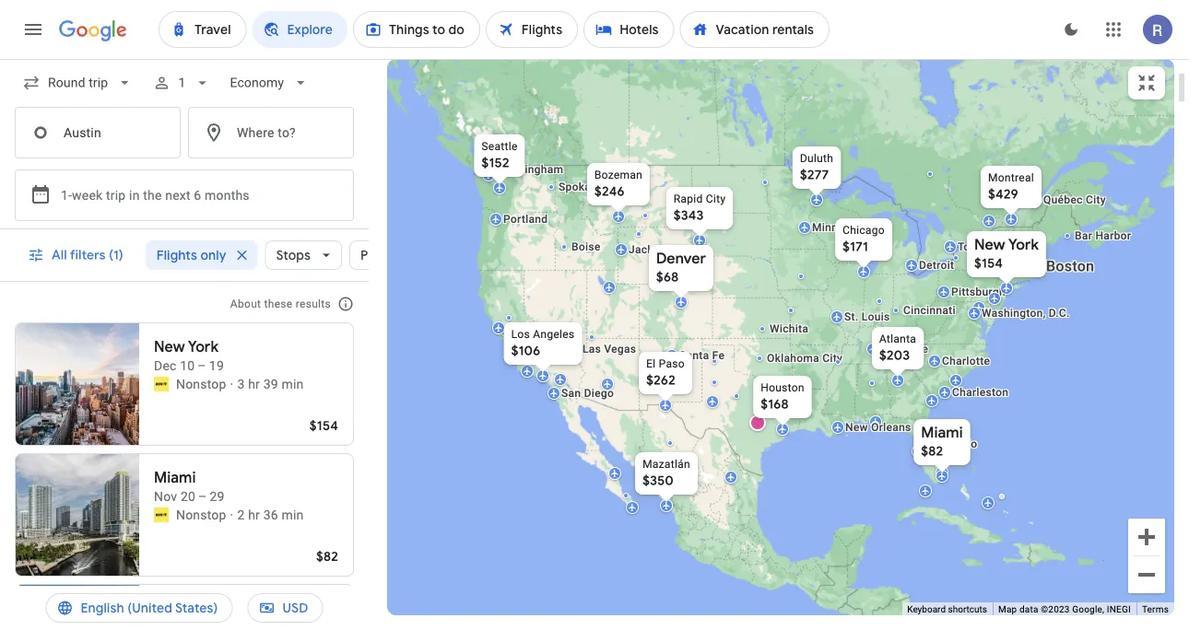 Task type: describe. For each thing, give the bounding box(es) containing it.
main menu image
[[22, 18, 44, 41]]

orleans
[[871, 421, 912, 434]]

0 horizontal spatial $82
[[316, 549, 338, 565]]

1 button
[[145, 61, 219, 105]]

$106
[[511, 343, 541, 360]]

nov
[[154, 489, 177, 504]]

bozeman
[[595, 169, 643, 182]]

rapid
[[674, 193, 703, 206]]

data
[[1020, 605, 1039, 616]]

bellingham
[[505, 163, 564, 176]]

chicago $171
[[843, 224, 885, 255]]

view smaller map image
[[1136, 72, 1158, 94]]

$277
[[800, 167, 829, 183]]

fe
[[712, 349, 725, 362]]

terms link
[[1142, 605, 1169, 616]]

all
[[52, 247, 67, 264]]

city for rapid city $343
[[706, 193, 726, 206]]

$82 inside miami $82
[[921, 444, 944, 460]]

new for new york dec 10 – 19
[[154, 338, 185, 357]]

oklahoma
[[767, 352, 820, 365]]

spokane
[[559, 181, 604, 194]]

san for san francisco
[[506, 322, 526, 335]]

york for new york dec 10 – 19
[[188, 338, 219, 357]]

dec
[[154, 358, 177, 373]]

st.
[[845, 311, 859, 324]]

québec city
[[1044, 194, 1106, 207]]

©2023
[[1041, 605, 1070, 616]]

los
[[511, 328, 530, 341]]

$154 inside new york $154
[[975, 255, 1003, 272]]

all filters (1)
[[52, 247, 123, 264]]

week
[[72, 188, 103, 203]]

1-week trip in the next 6 months button
[[15, 170, 354, 221]]

results
[[296, 298, 331, 311]]

toronto
[[958, 241, 998, 254]]

hr for new york
[[248, 377, 260, 392]]

3 hr 39 min
[[237, 377, 304, 392]]

350 US dollars text field
[[643, 473, 674, 490]]

denver
[[656, 249, 706, 268]]

0 vertical spatial 82 us dollars text field
[[921, 444, 944, 460]]

angeles
[[533, 328, 575, 341]]

las vegas
[[583, 343, 637, 356]]

$343
[[674, 207, 704, 224]]

new york $154
[[975, 236, 1039, 272]]

154 US dollars text field
[[975, 255, 1003, 272]]

262 US dollars text field
[[646, 373, 676, 389]]

cincinnati
[[904, 304, 956, 317]]

québec
[[1044, 194, 1083, 207]]

$203
[[880, 348, 910, 364]]

terms
[[1142, 605, 1169, 616]]

harbor
[[1096, 230, 1132, 243]]

paso
[[659, 358, 685, 371]]

$262
[[646, 373, 676, 389]]

rapid city $343
[[674, 193, 726, 224]]

montreal $429
[[988, 172, 1035, 203]]

277 US dollars text field
[[800, 167, 829, 183]]

san francisco
[[506, 322, 580, 335]]

city for québec city
[[1086, 194, 1106, 207]]

min for new york
[[282, 377, 304, 392]]

minneapolis
[[812, 221, 876, 234]]

new for new york $154
[[975, 236, 1006, 254]]

about these results
[[230, 298, 331, 311]]

only
[[201, 247, 226, 264]]

usd
[[283, 600, 308, 617]]

1-week trip in the next 6 months
[[61, 188, 250, 203]]

washington,
[[982, 307, 1046, 320]]

atlanta
[[880, 333, 917, 346]]

change appearance image
[[1049, 7, 1094, 52]]

2 hr 36 min
[[237, 508, 304, 523]]

loading results progress bar
[[0, 59, 1189, 63]]

santa fe
[[680, 349, 725, 362]]

shortcuts
[[948, 605, 987, 616]]

montreal
[[988, 172, 1035, 184]]

price
[[360, 247, 392, 264]]

343 US dollars text field
[[674, 207, 704, 224]]

mazatlán
[[643, 458, 691, 471]]

spirit image
[[154, 508, 169, 523]]

miami $82
[[921, 424, 963, 460]]

39
[[263, 377, 278, 392]]

english (united states)
[[81, 600, 218, 617]]

171 US dollars text field
[[843, 239, 868, 255]]

usd button
[[248, 586, 323, 631]]

about
[[230, 298, 261, 311]]

1 vertical spatial 82 us dollars text field
[[316, 549, 338, 565]]



Task type: vqa. For each thing, say whether or not it's contained in the screenshot.
5th 1 stop flight. element
no



Task type: locate. For each thing, give the bounding box(es) containing it.
in
[[129, 188, 140, 203]]

1 horizontal spatial boston
[[1047, 258, 1095, 275]]

new left the orleans
[[846, 421, 868, 434]]

min right 39
[[282, 377, 304, 392]]

1 vertical spatial  image
[[230, 506, 234, 525]]

1 horizontal spatial $82
[[921, 444, 944, 460]]

city
[[706, 193, 726, 206], [1086, 194, 1106, 207], [823, 352, 843, 365]]

miami inside map region
[[921, 424, 963, 443]]

new up dec
[[154, 338, 185, 357]]

1  image from the top
[[230, 375, 234, 394]]

1 horizontal spatial new
[[846, 421, 868, 434]]

1-
[[61, 188, 72, 203]]

boston right english
[[154, 600, 203, 619]]

 image for miami
[[230, 506, 234, 525]]

1 vertical spatial min
[[282, 508, 304, 523]]

$168
[[761, 396, 789, 413]]

$152
[[482, 155, 510, 172]]

bar harbor
[[1075, 230, 1132, 243]]

0 horizontal spatial 82 us dollars text field
[[316, 549, 338, 565]]

san diego
[[562, 387, 614, 400]]

charleston
[[952, 386, 1009, 399]]

dallas
[[775, 386, 808, 399]]

st. louis
[[845, 311, 890, 324]]

trip
[[106, 188, 126, 203]]

0 vertical spatial $82
[[921, 444, 944, 460]]

154 US dollars text field
[[310, 418, 338, 434]]

york
[[1009, 236, 1039, 254], [188, 338, 219, 357]]

new up $154 text field
[[975, 236, 1006, 254]]

203 US dollars text field
[[880, 348, 910, 364]]

hr right 3
[[248, 377, 260, 392]]

$82
[[921, 444, 944, 460], [316, 549, 338, 565]]

1 vertical spatial san
[[562, 387, 581, 400]]

None field
[[15, 66, 141, 100], [223, 66, 317, 100], [15, 66, 141, 100], [223, 66, 317, 100]]

keyboard
[[908, 605, 946, 616]]

english (united states) button
[[46, 586, 233, 631]]

bar
[[1075, 230, 1093, 243]]

1 vertical spatial miami
[[154, 469, 196, 488]]

0 horizontal spatial york
[[188, 338, 219, 357]]

boston
[[1047, 258, 1095, 275], [154, 600, 203, 619]]

82 US dollars text field
[[921, 444, 944, 460], [316, 549, 338, 565]]

$68
[[656, 269, 679, 286]]

429 US dollars text field
[[988, 186, 1019, 203]]

boise
[[572, 241, 601, 254]]

map
[[999, 605, 1017, 616]]

2 horizontal spatial city
[[1086, 194, 1106, 207]]

nashville
[[881, 343, 929, 356]]

miami inside miami nov 20 – 29
[[154, 469, 196, 488]]

min right the 36
[[282, 508, 304, 523]]

new inside new york $154
[[975, 236, 1006, 254]]

orlando
[[937, 438, 978, 451]]

houston $168
[[761, 382, 805, 413]]

inegi
[[1107, 605, 1131, 616]]

these
[[264, 298, 293, 311]]

new
[[975, 236, 1006, 254], [154, 338, 185, 357], [846, 421, 868, 434]]

louis
[[862, 311, 890, 324]]

0 horizontal spatial $154
[[310, 418, 338, 434]]

1 vertical spatial $154
[[310, 418, 338, 434]]

miami up nov
[[154, 469, 196, 488]]

d.c.
[[1049, 307, 1070, 320]]

0 vertical spatial san
[[506, 322, 526, 335]]

0 vertical spatial $154
[[975, 255, 1003, 272]]

1 hr from the top
[[248, 377, 260, 392]]

 image left 2
[[230, 506, 234, 525]]

nonstop down 10 – 19
[[176, 377, 226, 392]]

$154
[[975, 255, 1003, 272], [310, 418, 338, 434]]

0 horizontal spatial miami
[[154, 469, 196, 488]]

1 vertical spatial boston
[[154, 600, 203, 619]]

2  image from the top
[[230, 506, 234, 525]]

francisco
[[529, 322, 580, 335]]

san left diego
[[562, 387, 581, 400]]

36
[[263, 508, 278, 523]]

york up 10 – 19
[[188, 338, 219, 357]]

duluth $277
[[800, 152, 834, 183]]

10 – 19
[[180, 358, 224, 373]]

denver $68
[[656, 249, 706, 286]]

chicago
[[843, 224, 885, 237]]

map data ©2023 google, inegi
[[999, 605, 1131, 616]]

0 vertical spatial hr
[[248, 377, 260, 392]]

miami for miami nov 20 – 29
[[154, 469, 196, 488]]

1 vertical spatial hr
[[248, 508, 260, 523]]

price button
[[349, 233, 423, 278]]

el
[[646, 358, 656, 371]]

hr right 2
[[248, 508, 260, 523]]

168 US dollars text field
[[761, 396, 789, 413]]

min for miami
[[282, 508, 304, 523]]

city right "québec"
[[1086, 194, 1106, 207]]

pittsburgh
[[952, 286, 1006, 299]]

$171
[[843, 239, 868, 255]]

$429
[[988, 186, 1019, 203]]

0 vertical spatial miami
[[921, 424, 963, 443]]

city right oklahoma
[[823, 352, 843, 365]]

flights only
[[157, 247, 226, 264]]

nonstop
[[176, 377, 226, 392], [176, 508, 226, 523]]

1 horizontal spatial miami
[[921, 424, 963, 443]]

68 US dollars text field
[[656, 269, 679, 286]]

2 vertical spatial new
[[846, 421, 868, 434]]

0 vertical spatial min
[[282, 377, 304, 392]]

0 horizontal spatial city
[[706, 193, 726, 206]]

flights only button
[[145, 233, 258, 278]]

2 nonstop from the top
[[176, 508, 226, 523]]

next
[[165, 188, 191, 203]]

boston button
[[15, 585, 354, 631], [15, 585, 354, 631]]

0 vertical spatial nonstop
[[176, 377, 226, 392]]

1 vertical spatial new
[[154, 338, 185, 357]]

filters
[[70, 247, 106, 264]]

1 vertical spatial york
[[188, 338, 219, 357]]

1 horizontal spatial $154
[[975, 255, 1003, 272]]

map region
[[367, 49, 1189, 631]]

0 vertical spatial boston
[[1047, 258, 1095, 275]]

stops
[[276, 247, 311, 264]]

246 US dollars text field
[[595, 183, 625, 200]]

new for new orleans
[[846, 421, 868, 434]]

0 horizontal spatial boston
[[154, 600, 203, 619]]

keyboard shortcuts button
[[908, 604, 987, 616]]

months
[[205, 188, 250, 203]]

1 vertical spatial nonstop
[[176, 508, 226, 523]]

city right rapid
[[706, 193, 726, 206]]

flights
[[157, 247, 197, 264]]

houston
[[761, 382, 805, 395]]

Where to? text field
[[188, 107, 354, 159]]

el paso $262
[[646, 358, 685, 389]]

1 horizontal spatial 82 us dollars text field
[[921, 444, 944, 460]]

detroit
[[919, 259, 955, 272]]

1 nonstop from the top
[[176, 377, 226, 392]]

1
[[178, 75, 186, 90]]

new orleans
[[846, 421, 912, 434]]

1 vertical spatial $82
[[316, 549, 338, 565]]

seattle $152
[[482, 140, 518, 172]]

1 min from the top
[[282, 377, 304, 392]]

york for new york $154
[[1009, 236, 1039, 254]]

min
[[282, 377, 304, 392], [282, 508, 304, 523]]

106 US dollars text field
[[511, 343, 541, 360]]

(1)
[[109, 247, 123, 264]]

san for san diego
[[562, 387, 581, 400]]

 image
[[230, 375, 234, 394], [230, 506, 234, 525]]

bozeman $246
[[595, 169, 643, 200]]

 image left 3
[[230, 375, 234, 394]]

york inside new york $154
[[1009, 236, 1039, 254]]

spirit image
[[154, 377, 169, 392]]

city for oklahoma city
[[823, 352, 843, 365]]

152 US dollars text field
[[482, 155, 510, 172]]

nonstop for nov
[[176, 508, 226, 523]]

new inside new york dec 10 – 19
[[154, 338, 185, 357]]

boston down bar at the right of page
[[1047, 258, 1095, 275]]

washington, d.c.
[[982, 307, 1070, 320]]

hr for miami
[[248, 508, 260, 523]]

the
[[143, 188, 162, 203]]

1 horizontal spatial york
[[1009, 236, 1039, 254]]

0 vertical spatial york
[[1009, 236, 1039, 254]]

2 min from the top
[[282, 508, 304, 523]]

stops button
[[265, 233, 342, 278]]

1 horizontal spatial san
[[562, 387, 581, 400]]

2
[[237, 508, 245, 523]]

miami right the orleans
[[921, 424, 963, 443]]

miami nov 20 – 29
[[154, 469, 225, 504]]

los angeles $106
[[511, 328, 575, 360]]

0 horizontal spatial san
[[506, 322, 526, 335]]

nonstop for york
[[176, 377, 226, 392]]

atlanta $203
[[880, 333, 917, 364]]

city inside 'rapid city $343'
[[706, 193, 726, 206]]

$246
[[595, 183, 625, 200]]

3
[[237, 377, 245, 392]]

1 horizontal spatial city
[[823, 352, 843, 365]]

2 hr from the top
[[248, 508, 260, 523]]

None text field
[[15, 107, 181, 159]]

san up $106 text field
[[506, 322, 526, 335]]

0 vertical spatial  image
[[230, 375, 234, 394]]

charlotte
[[942, 355, 991, 368]]

york inside new york dec 10 – 19
[[188, 338, 219, 357]]

portland
[[503, 213, 548, 226]]

0 vertical spatial new
[[975, 236, 1006, 254]]

las
[[583, 343, 601, 356]]

mazatlán $350
[[643, 458, 691, 490]]

google,
[[1073, 605, 1105, 616]]

2 horizontal spatial new
[[975, 236, 1006, 254]]

all filters (1) button
[[17, 233, 138, 278]]

boston inside map region
[[1047, 258, 1095, 275]]

york right "toronto"
[[1009, 236, 1039, 254]]

wichita
[[770, 323, 809, 336]]

english
[[81, 600, 124, 617]]

miami for miami $82
[[921, 424, 963, 443]]

nonstop down the 20 – 29
[[176, 508, 226, 523]]

oklahoma city
[[767, 352, 843, 365]]

0 horizontal spatial new
[[154, 338, 185, 357]]

about these results image
[[324, 282, 368, 326]]

 image for new york
[[230, 375, 234, 394]]



